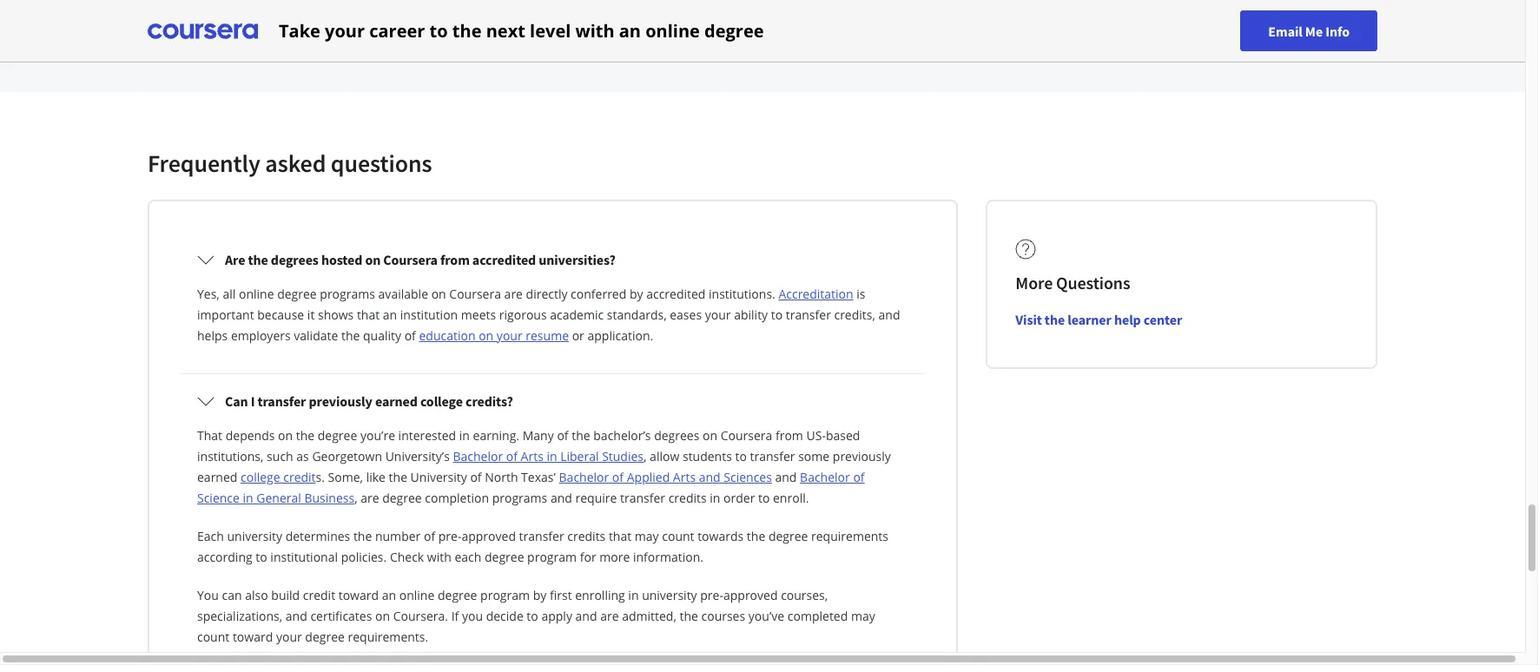Task type: locate. For each thing, give the bounding box(es) containing it.
0 vertical spatial from
[[440, 251, 470, 268]]

of inside is important because it shows that an institution meets rigorous academic standards, eases your ability to transfer credits, and helps employers validate the quality of
[[405, 328, 416, 344]]

0 vertical spatial count
[[662, 528, 695, 545]]

an inside you can also build credit toward an online degree program by first enrolling in university pre-approved courses, specializations, and certificates on coursera. if you decide to apply and are admitted, the courses you've completed may count toward your degree requirements.
[[382, 587, 396, 604]]

you
[[462, 608, 483, 625]]

0 vertical spatial pre-
[[439, 528, 462, 545]]

1 · from the left
[[198, 18, 201, 34]]

in left earning.
[[459, 427, 470, 444]]

on
[[365, 251, 381, 268], [432, 286, 446, 302], [479, 328, 494, 344], [278, 427, 293, 444], [703, 427, 718, 444], [375, 608, 390, 625]]

programs down 'college credit s. some, like the university of north texas' bachelor of applied arts and sciences and'
[[492, 490, 548, 507]]

email
[[1269, 22, 1303, 40]]

email me info button
[[1241, 10, 1378, 51]]

in up admitted,
[[628, 587, 639, 604]]

1 horizontal spatial earned
[[375, 393, 418, 410]]

1 vertical spatial programs
[[492, 490, 548, 507]]

to inside each university determines the number of pre-approved transfer credits that may count towards the degree requirements according to institutional policies. check with each degree program for more information.
[[256, 549, 267, 566]]

application.
[[588, 328, 654, 344]]

1 vertical spatial ,
[[355, 490, 358, 507]]

1 horizontal spatial are
[[504, 286, 523, 302]]

each
[[197, 528, 224, 545]]

1 article · 9 min read from the left
[[163, 18, 257, 34]]

by left first
[[533, 587, 547, 604]]

1 vertical spatial credits
[[568, 528, 606, 545]]

1 vertical spatial toward
[[233, 629, 273, 646]]

more
[[600, 549, 630, 566]]

your inside is important because it shows that an institution meets rigorous academic standards, eases your ability to transfer credits, and helps employers validate the quality of
[[705, 307, 731, 323]]

previously
[[309, 393, 373, 410], [833, 448, 891, 465]]

all
[[223, 286, 236, 302]]

on down meets
[[479, 328, 494, 344]]

on up the such
[[278, 427, 293, 444]]

0 horizontal spatial by
[[533, 587, 547, 604]]

approved inside you can also build credit toward an online degree program by first enrolling in university pre-approved courses, specializations, and certificates on coursera. if you decide to apply and are admitted, the courses you've completed may count toward your degree requirements.
[[724, 587, 778, 604]]

1 horizontal spatial may
[[851, 608, 876, 625]]

0 vertical spatial programs
[[320, 286, 375, 302]]

1 vertical spatial accredited
[[647, 286, 706, 302]]

of down "based"
[[854, 469, 865, 486]]

of inside each university determines the number of pre-approved transfer credits that may count towards the degree requirements according to institutional policies. check with each degree program for more information.
[[424, 528, 435, 545]]

interested
[[398, 427, 456, 444]]

approved up each
[[462, 528, 516, 545]]

1 horizontal spatial toward
[[339, 587, 379, 604]]

1 vertical spatial credit
[[303, 587, 335, 604]]

can
[[225, 393, 248, 410]]

resume
[[526, 328, 569, 344]]

2 · from the left
[[511, 18, 514, 34]]

to right the according
[[256, 549, 267, 566]]

an right level
[[619, 19, 641, 42]]

credit up certificates
[[303, 587, 335, 604]]

degrees left hosted
[[271, 251, 319, 268]]

arts down many
[[521, 448, 544, 465]]

previously down "based"
[[833, 448, 891, 465]]

on right hosted
[[365, 251, 381, 268]]

your down build
[[276, 629, 302, 646]]

9
[[204, 18, 210, 34], [517, 18, 523, 34]]

online
[[646, 19, 700, 42], [239, 286, 274, 302], [399, 587, 435, 604]]

on up requirements.
[[375, 608, 390, 625]]

bachelor of science in general business link
[[197, 469, 865, 507]]

0 horizontal spatial accredited
[[473, 251, 536, 268]]

institutional
[[270, 549, 338, 566]]

0 horizontal spatial may
[[635, 528, 659, 545]]

an up quality
[[383, 307, 397, 323]]

1 horizontal spatial from
[[776, 427, 804, 444]]

visit the learner help center
[[1016, 311, 1183, 328]]

of inside 'bachelor of science in general business'
[[854, 469, 865, 486]]

1 vertical spatial earned
[[197, 469, 238, 486]]

your down rigorous
[[497, 328, 523, 344]]

toward up certificates
[[339, 587, 379, 604]]

that inside each university determines the number of pre-approved transfer credits that may count towards the degree requirements according to institutional policies. check with each degree program for more information.
[[609, 528, 632, 545]]

accredited up yes, all online degree programs available on coursera are directly conferred by accredited institutions. accreditation
[[473, 251, 536, 268]]

texas'
[[521, 469, 556, 486]]

in inside 'bachelor of science in general business'
[[243, 490, 253, 507]]

and down students
[[699, 469, 721, 486]]

may inside each university determines the number of pre-approved transfer credits that may count towards the degree requirements according to institutional policies. check with each degree program for more information.
[[635, 528, 659, 545]]

1 horizontal spatial article
[[476, 18, 509, 34]]

read right next
[[547, 18, 570, 34]]

1 vertical spatial pre-
[[701, 587, 724, 604]]

degree inside the that depends on the degree you're interested in earning. many of the bachelor's degrees on coursera from us-based institutions, such as georgetown university's
[[318, 427, 357, 444]]

collapsed list
[[177, 229, 929, 666]]

credit inside you can also build credit toward an online degree program by first enrolling in university pre-approved courses, specializations, and certificates on coursera. if you decide to apply and are admitted, the courses you've completed may count toward your degree requirements.
[[303, 587, 335, 604]]

2 vertical spatial are
[[601, 608, 619, 625]]

1 vertical spatial count
[[197, 629, 230, 646]]

with right level
[[576, 19, 615, 42]]

, inside , allow students to transfer some previously earned
[[644, 448, 647, 465]]

first
[[550, 587, 572, 604]]

1 9 from the left
[[204, 18, 210, 34]]

0 horizontal spatial pre-
[[439, 528, 462, 545]]

0 horizontal spatial bachelor
[[453, 448, 503, 465]]

accredited
[[473, 251, 536, 268], [647, 286, 706, 302]]

north
[[485, 469, 518, 486]]

transfer down 'bachelor of science in general business'
[[519, 528, 564, 545]]

0 vertical spatial degrees
[[271, 251, 319, 268]]

1 horizontal spatial approved
[[724, 587, 778, 604]]

count inside each university determines the number of pre-approved transfer credits that may count towards the degree requirements according to institutional policies. check with each degree program for more information.
[[662, 528, 695, 545]]

coursera up available
[[383, 251, 438, 268]]

1 min from the left
[[212, 18, 232, 34]]

transfer
[[786, 307, 831, 323], [258, 393, 306, 410], [750, 448, 795, 465], [620, 490, 666, 507], [519, 528, 564, 545]]

may inside you can also build credit toward an online degree program by first enrolling in university pre-approved courses, specializations, and certificates on coursera. if you decide to apply and are admitted, the courses you've completed may count toward your degree requirements.
[[851, 608, 876, 625]]

previously inside , allow students to transfer some previously earned
[[833, 448, 891, 465]]

0 vertical spatial previously
[[309, 393, 373, 410]]

build
[[271, 587, 300, 604]]

credit down as in the left bottom of the page
[[283, 469, 316, 486]]

transfer up sciences
[[750, 448, 795, 465]]

0 horizontal spatial article
[[163, 18, 196, 34]]

of
[[405, 328, 416, 344], [557, 427, 569, 444], [506, 448, 518, 465], [470, 469, 482, 486], [612, 469, 624, 486], [854, 469, 865, 486], [424, 528, 435, 545]]

1 vertical spatial online
[[239, 286, 274, 302]]

program up decide
[[481, 587, 530, 604]]

0 horizontal spatial with
[[427, 549, 452, 566]]

students
[[683, 448, 732, 465]]

, down some,
[[355, 490, 358, 507]]

bachelor down earning.
[[453, 448, 503, 465]]

to inside you can also build credit toward an online degree program by first enrolling in university pre-approved courses, specializations, and certificates on coursera. if you decide to apply and are admitted, the courses you've completed may count toward your degree requirements.
[[527, 608, 538, 625]]

to right ability on the top left of page
[[771, 307, 783, 323]]

are down like
[[361, 490, 379, 507]]

of right many
[[557, 427, 569, 444]]

in up the texas' in the left of the page
[[547, 448, 557, 465]]

in inside the that depends on the degree you're interested in earning. many of the bachelor's degrees on coursera from us-based institutions, such as georgetown university's
[[459, 427, 470, 444]]

level
[[530, 19, 571, 42]]

previously up you're
[[309, 393, 373, 410]]

an for program
[[382, 587, 396, 604]]

0 vertical spatial university
[[227, 528, 282, 545]]

1 vertical spatial previously
[[833, 448, 891, 465]]

education on your resume link
[[419, 328, 569, 344]]

are up rigorous
[[504, 286, 523, 302]]

of up 'college credit s. some, like the university of north texas' bachelor of applied arts and sciences and'
[[506, 448, 518, 465]]

0 horizontal spatial college
[[241, 469, 280, 486]]

college up general at bottom
[[241, 469, 280, 486]]

degrees
[[271, 251, 319, 268], [654, 427, 700, 444]]

toward
[[339, 587, 379, 604], [233, 629, 273, 646]]

credits up for
[[568, 528, 606, 545]]

earned up you're
[[375, 393, 418, 410]]

0 horizontal spatial credits
[[568, 528, 606, 545]]

coursera up sciences
[[721, 427, 773, 444]]

1 horizontal spatial ,
[[644, 448, 647, 465]]

university up the according
[[227, 528, 282, 545]]

completion
[[425, 490, 489, 507]]

an inside is important because it shows that an institution meets rigorous academic standards, eases your ability to transfer credits, and helps employers validate the quality of
[[383, 307, 397, 323]]

0 vertical spatial credits
[[669, 490, 707, 507]]

1 horizontal spatial min
[[525, 18, 545, 34]]

your inside you can also build credit toward an online degree program by first enrolling in university pre-approved courses, specializations, and certificates on coursera. if you decide to apply and are admitted, the courses you've completed may count toward your degree requirements.
[[276, 629, 302, 646]]

0 vertical spatial with
[[576, 19, 615, 42]]

2 horizontal spatial online
[[646, 19, 700, 42]]

and right credits,
[[879, 307, 901, 323]]

can i transfer previously earned college credits?
[[225, 393, 513, 410]]

0 vertical spatial approved
[[462, 528, 516, 545]]

from
[[440, 251, 470, 268], [776, 427, 804, 444]]

credits
[[669, 490, 707, 507], [568, 528, 606, 545]]

0 horizontal spatial earned
[[197, 469, 238, 486]]

1 vertical spatial coursera
[[449, 286, 501, 302]]

each
[[455, 549, 482, 566]]

on up institution
[[432, 286, 446, 302]]

degrees inside dropdown button
[[271, 251, 319, 268]]

bachelor inside 'bachelor of science in general business'
[[800, 469, 850, 486]]

0 horizontal spatial coursera
[[383, 251, 438, 268]]

programs up shows
[[320, 286, 375, 302]]

take your career to the next level with an online degree
[[279, 19, 764, 42]]

0 horizontal spatial are
[[361, 490, 379, 507]]

1 horizontal spatial article · 9 min read
[[476, 18, 570, 34]]

1 horizontal spatial degrees
[[654, 427, 700, 444]]

that depends on the degree you're interested in earning. many of the bachelor's degrees on coursera from us-based institutions, such as georgetown university's
[[197, 427, 860, 465]]

requirements.
[[348, 629, 429, 646]]

1 vertical spatial may
[[851, 608, 876, 625]]

approved up you've
[[724, 587, 778, 604]]

earned up science
[[197, 469, 238, 486]]

ability
[[734, 307, 768, 323]]

2 min from the left
[[525, 18, 545, 34]]

enroll.
[[773, 490, 809, 507]]

coursera
[[383, 251, 438, 268], [449, 286, 501, 302], [721, 427, 773, 444]]

0 horizontal spatial min
[[212, 18, 232, 34]]

your right take
[[325, 19, 365, 42]]

0 vertical spatial ,
[[644, 448, 647, 465]]

university
[[227, 528, 282, 545], [642, 587, 697, 604]]

article · 9 min read
[[163, 18, 257, 34], [476, 18, 570, 34]]

conferred
[[571, 286, 627, 302]]

approved
[[462, 528, 516, 545], [724, 587, 778, 604]]

policies.
[[341, 549, 387, 566]]

on inside you can also build credit toward an online degree program by first enrolling in university pre-approved courses, specializations, and certificates on coursera. if you decide to apply and are admitted, the courses you've completed may count toward your degree requirements.
[[375, 608, 390, 625]]

1 vertical spatial from
[[776, 427, 804, 444]]

because
[[257, 307, 304, 323]]

in right science
[[243, 490, 253, 507]]

credits inside each university determines the number of pre-approved transfer credits that may count towards the degree requirements according to institutional policies. check with each degree program for more information.
[[568, 528, 606, 545]]

,
[[644, 448, 647, 465], [355, 490, 358, 507]]

like
[[366, 469, 386, 486]]

degrees up allow
[[654, 427, 700, 444]]

determines
[[286, 528, 350, 545]]

program inside each university determines the number of pre-approved transfer credits that may count towards the degree requirements according to institutional policies. check with each degree program for more information.
[[527, 549, 577, 566]]

count inside you can also build credit toward an online degree program by first enrolling in university pre-approved courses, specializations, and certificates on coursera. if you decide to apply and are admitted, the courses you've completed may count toward your degree requirements.
[[197, 629, 230, 646]]

and up enroll.
[[775, 469, 797, 486]]

bachelor up ", are degree completion programs and require transfer credits in order to enroll."
[[559, 469, 609, 486]]

to right order
[[758, 490, 770, 507]]

accredited inside dropdown button
[[473, 251, 536, 268]]

bachelor for studies
[[453, 448, 503, 465]]

, for allow
[[644, 448, 647, 465]]

to up sciences
[[735, 448, 747, 465]]

0 horizontal spatial programs
[[320, 286, 375, 302]]

your down institutions.
[[705, 307, 731, 323]]

pre- inside you can also build credit toward an online degree program by first enrolling in university pre-approved courses, specializations, and certificates on coursera. if you decide to apply and are admitted, the courses you've completed may count toward your degree requirements.
[[701, 587, 724, 604]]

are
[[225, 251, 245, 268]]

0 vertical spatial accredited
[[473, 251, 536, 268]]

1 vertical spatial an
[[383, 307, 397, 323]]

0 horizontal spatial previously
[[309, 393, 373, 410]]

0 horizontal spatial approved
[[462, 528, 516, 545]]

pre- up each
[[439, 528, 462, 545]]

min
[[212, 18, 232, 34], [525, 18, 545, 34]]

may right completed
[[851, 608, 876, 625]]

of right quality
[[405, 328, 416, 344]]

0 horizontal spatial university
[[227, 528, 282, 545]]

credit
[[283, 469, 316, 486], [303, 587, 335, 604]]

transfer down accreditation
[[786, 307, 831, 323]]

count up information.
[[662, 528, 695, 545]]

transfer inside each university determines the number of pre-approved transfer credits that may count towards the degree requirements according to institutional policies. check with each degree program for more information.
[[519, 528, 564, 545]]

to inside is important because it shows that an institution meets rigorous academic standards, eases your ability to transfer credits, and helps employers validate the quality of
[[771, 307, 783, 323]]

toward down specializations,
[[233, 629, 273, 646]]

university up admitted,
[[642, 587, 697, 604]]

transfer inside , allow students to transfer some previously earned
[[750, 448, 795, 465]]

if
[[451, 608, 459, 625]]

0 horizontal spatial ,
[[355, 490, 358, 507]]

from inside dropdown button
[[440, 251, 470, 268]]

university inside each university determines the number of pre-approved transfer credits that may count towards the degree requirements according to institutional policies. check with each degree program for more information.
[[227, 528, 282, 545]]

1 horizontal spatial ·
[[511, 18, 514, 34]]

from left the us-
[[776, 427, 804, 444]]

by
[[630, 286, 643, 302], [533, 587, 547, 604]]

accreditation
[[779, 286, 854, 302]]

0 vertical spatial are
[[504, 286, 523, 302]]

0 vertical spatial that
[[357, 307, 380, 323]]

also
[[245, 587, 268, 604]]

bachelor of arts in liberal studies
[[453, 448, 644, 465]]

credits down bachelor of applied arts and sciences link
[[669, 490, 707, 507]]

education
[[419, 328, 476, 344]]

0 horizontal spatial 9
[[204, 18, 210, 34]]

pre- up courses
[[701, 587, 724, 604]]

university
[[411, 469, 467, 486]]

to
[[430, 19, 448, 42], [771, 307, 783, 323], [735, 448, 747, 465], [758, 490, 770, 507], [256, 549, 267, 566], [527, 608, 538, 625]]

each university determines the number of pre-approved transfer credits that may count towards the degree requirements according to institutional policies. check with each degree program for more information.
[[197, 528, 889, 566]]

the left courses
[[680, 608, 698, 625]]

validate
[[294, 328, 338, 344]]

1 horizontal spatial previously
[[833, 448, 891, 465]]

the down shows
[[341, 328, 360, 344]]

0 horizontal spatial from
[[440, 251, 470, 268]]

of up check
[[424, 528, 435, 545]]

in inside you can also build credit toward an online degree program by first enrolling in university pre-approved courses, specializations, and certificates on coursera. if you decide to apply and are admitted, the courses you've completed may count toward your degree requirements.
[[628, 587, 639, 604]]

in left order
[[710, 490, 721, 507]]

arts down allow
[[673, 469, 696, 486]]

1 horizontal spatial pre-
[[701, 587, 724, 604]]

may up information.
[[635, 528, 659, 545]]

of inside the that depends on the degree you're interested in earning. many of the bachelor's degrees on coursera from us-based institutions, such as georgetown university's
[[557, 427, 569, 444]]

you
[[197, 587, 219, 604]]

and down enrolling
[[576, 608, 597, 625]]

read left take
[[235, 18, 257, 34]]

0 horizontal spatial arts
[[521, 448, 544, 465]]

0 vertical spatial toward
[[339, 587, 379, 604]]

available
[[378, 286, 428, 302]]

to inside , allow students to transfer some previously earned
[[735, 448, 747, 465]]

1 horizontal spatial programs
[[492, 490, 548, 507]]

1 vertical spatial approved
[[724, 587, 778, 604]]

center
[[1144, 311, 1183, 328]]

1 vertical spatial with
[[427, 549, 452, 566]]

count down specializations,
[[197, 629, 230, 646]]

0 vertical spatial program
[[527, 549, 577, 566]]

bachelor down some
[[800, 469, 850, 486]]

0 horizontal spatial online
[[239, 286, 274, 302]]

with
[[576, 19, 615, 42], [427, 549, 452, 566]]

education on your resume or application.
[[419, 328, 654, 344]]

, left allow
[[644, 448, 647, 465]]

are down enrolling
[[601, 608, 619, 625]]

1 vertical spatial program
[[481, 587, 530, 604]]

eases
[[670, 307, 702, 323]]

1 vertical spatial that
[[609, 528, 632, 545]]

1 horizontal spatial 9
[[517, 18, 523, 34]]

2 horizontal spatial coursera
[[721, 427, 773, 444]]

program left for
[[527, 549, 577, 566]]

important
[[197, 307, 254, 323]]

accredited up eases
[[647, 286, 706, 302]]

0 vertical spatial may
[[635, 528, 659, 545]]

from up meets
[[440, 251, 470, 268]]

1 horizontal spatial count
[[662, 528, 695, 545]]

the right are
[[248, 251, 268, 268]]

0 horizontal spatial count
[[197, 629, 230, 646]]

that up quality
[[357, 307, 380, 323]]

with left each
[[427, 549, 452, 566]]

coursera up meets
[[449, 286, 501, 302]]

earned inside , allow students to transfer some previously earned
[[197, 469, 238, 486]]

1 horizontal spatial that
[[609, 528, 632, 545]]

1 horizontal spatial coursera
[[449, 286, 501, 302]]

from inside the that depends on the degree you're interested in earning. many of the bachelor's degrees on coursera from us-based institutions, such as georgetown university's
[[776, 427, 804, 444]]

1 horizontal spatial read
[[547, 18, 570, 34]]

1 vertical spatial degrees
[[654, 427, 700, 444]]

by up standards,
[[630, 286, 643, 302]]

1 vertical spatial university
[[642, 587, 697, 604]]

0 vertical spatial earned
[[375, 393, 418, 410]]

college up interested
[[420, 393, 463, 410]]

2 horizontal spatial are
[[601, 608, 619, 625]]

1 horizontal spatial university
[[642, 587, 697, 604]]

2 vertical spatial coursera
[[721, 427, 773, 444]]

learner
[[1068, 311, 1112, 328]]

1 vertical spatial arts
[[673, 469, 696, 486]]



Task type: describe. For each thing, give the bounding box(es) containing it.
, allow students to transfer some previously earned
[[197, 448, 891, 486]]

s.
[[316, 469, 325, 486]]

earning.
[[473, 427, 520, 444]]

university's
[[385, 448, 450, 465]]

can
[[222, 587, 242, 604]]

1 horizontal spatial arts
[[673, 469, 696, 486]]

employers
[[231, 328, 291, 344]]

credits?
[[466, 393, 513, 410]]

and down build
[[286, 608, 307, 625]]

academic
[[550, 307, 604, 323]]

of down studies
[[612, 469, 624, 486]]

you've
[[749, 608, 785, 625]]

helps
[[197, 328, 228, 344]]

with inside each university determines the number of pre-approved transfer credits that may count towards the degree requirements according to institutional policies. check with each degree program for more information.
[[427, 549, 452, 566]]

institutions.
[[709, 286, 776, 302]]

program inside you can also build credit toward an online degree program by first enrolling in university pre-approved courses, specializations, and certificates on coursera. if you decide to apply and are admitted, the courses you've completed may count toward your degree requirements.
[[481, 587, 530, 604]]

transfer inside dropdown button
[[258, 393, 306, 410]]

on up students
[[703, 427, 718, 444]]

yes, all online degree programs available on coursera are directly conferred by accredited institutions. accreditation
[[197, 286, 854, 302]]

specializations,
[[197, 608, 283, 625]]

us-
[[807, 427, 826, 444]]

number
[[375, 528, 421, 545]]

0 vertical spatial an
[[619, 19, 641, 42]]

0 vertical spatial online
[[646, 19, 700, 42]]

1 horizontal spatial credits
[[669, 490, 707, 507]]

1 vertical spatial college
[[241, 469, 280, 486]]

requirements
[[812, 528, 889, 545]]

bachelor for business
[[800, 469, 850, 486]]

the inside you can also build credit toward an online degree program by first enrolling in university pre-approved courses, specializations, and certificates on coursera. if you decide to apply and are admitted, the courses you've completed may count toward your degree requirements.
[[680, 608, 698, 625]]

1 horizontal spatial with
[[576, 19, 615, 42]]

2 9 from the left
[[517, 18, 523, 34]]

programs for completion
[[492, 490, 548, 507]]

1 horizontal spatial accredited
[[647, 286, 706, 302]]

depends
[[226, 427, 275, 444]]

pre- inside each university determines the number of pre-approved transfer credits that may count towards the degree requirements according to institutional policies. check with each degree program for more information.
[[439, 528, 462, 545]]

questions
[[1057, 272, 1131, 294]]

1 horizontal spatial by
[[630, 286, 643, 302]]

me
[[1306, 22, 1323, 40]]

sciences
[[724, 469, 772, 486]]

the up policies. on the left of the page
[[354, 528, 372, 545]]

science
[[197, 490, 240, 507]]

georgetown
[[312, 448, 382, 465]]

the right visit
[[1045, 311, 1065, 328]]

you can also build credit toward an online degree program by first enrolling in university pre-approved courses, specializations, and certificates on coursera. if you decide to apply and are admitted, the courses you've completed may count toward your degree requirements.
[[197, 587, 876, 646]]

the left next
[[453, 19, 482, 42]]

2 read from the left
[[547, 18, 570, 34]]

frequently
[[148, 148, 261, 179]]

more
[[1016, 272, 1053, 294]]

frequently asked questions element
[[134, 148, 1392, 666]]

more questions
[[1016, 272, 1131, 294]]

is
[[857, 286, 866, 302]]

1 article from the left
[[163, 18, 196, 34]]

require
[[576, 490, 617, 507]]

apply
[[542, 608, 573, 625]]

frequently asked questions
[[148, 148, 432, 179]]

and down the texas' in the left of the page
[[551, 490, 572, 507]]

for
[[580, 549, 597, 566]]

questions
[[331, 148, 432, 179]]

to right 'career'
[[430, 19, 448, 42]]

degrees inside the that depends on the degree you're interested in earning. many of the bachelor's degrees on coursera from us-based institutions, such as georgetown university's
[[654, 427, 700, 444]]

by inside you can also build credit toward an online degree program by first enrolling in university pre-approved courses, specializations, and certificates on coursera. if you decide to apply and are admitted, the courses you've completed may count toward your degree requirements.
[[533, 587, 547, 604]]

institutions,
[[197, 448, 264, 465]]

transfer down applied
[[620, 490, 666, 507]]

2 article from the left
[[476, 18, 509, 34]]

of left north
[[470, 469, 482, 486]]

that inside is important because it shows that an institution meets rigorous academic standards, eases your ability to transfer credits, and helps employers validate the quality of
[[357, 307, 380, 323]]

on inside dropdown button
[[365, 251, 381, 268]]

the right towards
[[747, 528, 766, 545]]

are inside you can also build credit toward an online degree program by first enrolling in university pre-approved courses, specializations, and certificates on coursera. if you decide to apply and are admitted, the courses you've completed may count toward your degree requirements.
[[601, 608, 619, 625]]

certificates
[[311, 608, 372, 625]]

college inside dropdown button
[[420, 393, 463, 410]]

as
[[297, 448, 309, 465]]

courses
[[702, 608, 746, 625]]

an for rigorous
[[383, 307, 397, 323]]

the up the liberal
[[572, 427, 590, 444]]

, are degree completion programs and require transfer credits in order to enroll.
[[355, 490, 809, 507]]

you're
[[361, 427, 395, 444]]

can i transfer previously earned college credits? button
[[183, 377, 923, 426]]

university inside you can also build credit toward an online degree program by first enrolling in university pre-approved courses, specializations, and certificates on coursera. if you decide to apply and are admitted, the courses you've completed may count toward your degree requirements.
[[642, 587, 697, 604]]

order
[[724, 490, 755, 507]]

are the degrees hosted on coursera from accredited universities?
[[225, 251, 616, 268]]

online inside you can also build credit toward an online degree program by first enrolling in university pre-approved courses, specializations, and certificates on coursera. if you decide to apply and are admitted, the courses you've completed may count toward your degree requirements.
[[399, 587, 435, 604]]

general
[[257, 490, 301, 507]]

institution
[[400, 307, 458, 323]]

applied
[[627, 469, 670, 486]]

college credit link
[[241, 469, 316, 486]]

check
[[390, 549, 424, 566]]

transfer inside is important because it shows that an institution meets rigorous academic standards, eases your ability to transfer credits, and helps employers validate the quality of
[[786, 307, 831, 323]]

yes,
[[197, 286, 220, 302]]

career
[[369, 19, 425, 42]]

i
[[251, 393, 255, 410]]

quality
[[363, 328, 401, 344]]

coursera inside dropdown button
[[383, 251, 438, 268]]

shows
[[318, 307, 354, 323]]

the up as in the left bottom of the page
[[296, 427, 315, 444]]

0 vertical spatial credit
[[283, 469, 316, 486]]

many
[[523, 427, 554, 444]]

, for are
[[355, 490, 358, 507]]

completed
[[788, 608, 848, 625]]

universities?
[[539, 251, 616, 268]]

the inside dropdown button
[[248, 251, 268, 268]]

earned inside dropdown button
[[375, 393, 418, 410]]

towards
[[698, 528, 744, 545]]

studies
[[602, 448, 644, 465]]

that
[[197, 427, 222, 444]]

take
[[279, 19, 321, 42]]

1 vertical spatial are
[[361, 490, 379, 507]]

some,
[[328, 469, 363, 486]]

based
[[826, 427, 860, 444]]

coursera inside the that depends on the degree you're interested in earning. many of the bachelor's degrees on coursera from us-based institutions, such as georgetown university's
[[721, 427, 773, 444]]

1 read from the left
[[235, 18, 257, 34]]

visit the learner help center link
[[1016, 311, 1183, 328]]

the inside is important because it shows that an institution meets rigorous academic standards, eases your ability to transfer credits, and helps employers validate the quality of
[[341, 328, 360, 344]]

allow
[[650, 448, 680, 465]]

courses,
[[781, 587, 828, 604]]

rigorous
[[499, 307, 547, 323]]

credits,
[[835, 307, 876, 323]]

liberal
[[561, 448, 599, 465]]

approved inside each university determines the number of pre-approved transfer credits that may count towards the degree requirements according to institutional policies. check with each degree program for more information.
[[462, 528, 516, 545]]

previously inside dropdown button
[[309, 393, 373, 410]]

are the degrees hosted on coursera from accredited universities? button
[[183, 235, 923, 284]]

information.
[[633, 549, 704, 566]]

coursera image
[[148, 17, 258, 45]]

it
[[307, 307, 315, 323]]

0 vertical spatial arts
[[521, 448, 544, 465]]

bachelor's
[[594, 427, 651, 444]]

1 horizontal spatial bachelor
[[559, 469, 609, 486]]

2 article · 9 min read from the left
[[476, 18, 570, 34]]

bachelor of science in general business
[[197, 469, 865, 507]]

visit
[[1016, 311, 1042, 328]]

next
[[486, 19, 526, 42]]

programs for degree
[[320, 286, 375, 302]]

and inside is important because it shows that an institution meets rigorous academic standards, eases your ability to transfer credits, and helps employers validate the quality of
[[879, 307, 901, 323]]

info
[[1326, 22, 1350, 40]]

business
[[304, 490, 355, 507]]

bachelor of arts in liberal studies link
[[453, 448, 644, 465]]

hosted
[[321, 251, 363, 268]]

the right like
[[389, 469, 407, 486]]



Task type: vqa. For each thing, say whether or not it's contained in the screenshot.
the left by
yes



